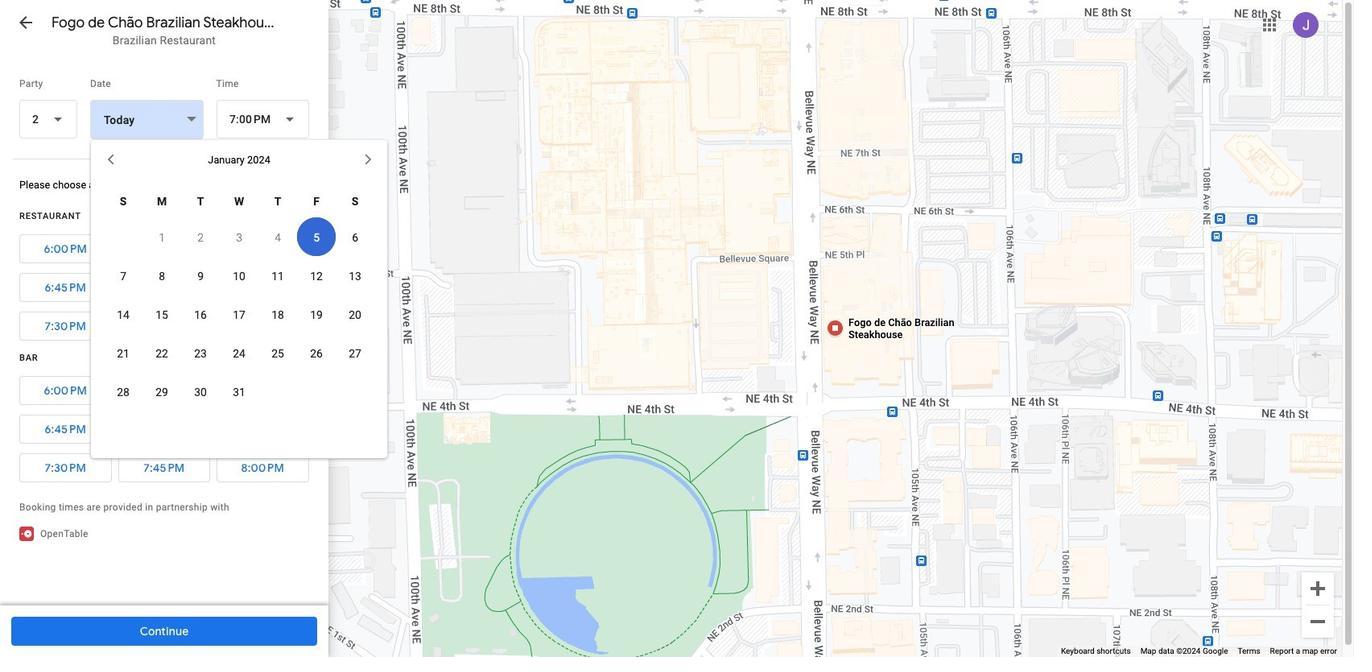 Task type: vqa. For each thing, say whether or not it's contained in the screenshot.
Heading
yes



Task type: locate. For each thing, give the bounding box(es) containing it.
map region
[[243, 0, 1355, 657]]

None field
[[19, 100, 77, 139], [216, 100, 309, 139], [19, 100, 77, 139], [216, 100, 309, 139]]

heading
[[0, 13, 329, 32]]

opentable image
[[19, 527, 34, 541]]



Task type: describe. For each thing, give the bounding box(es) containing it.
back image
[[16, 13, 35, 32]]

google account: jacob simon  
(simonjacob477@gmail.com) image
[[1293, 12, 1319, 38]]



